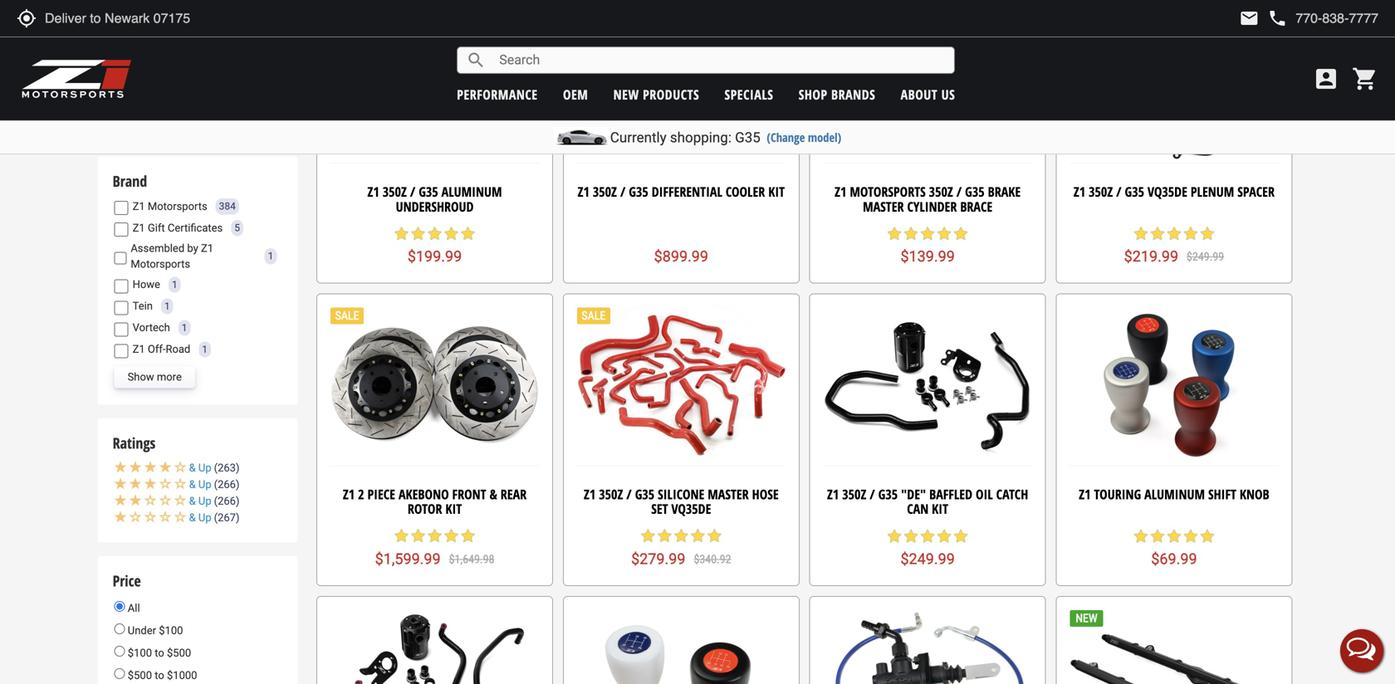 Task type: vqa. For each thing, say whether or not it's contained in the screenshot.
Z's
no



Task type: locate. For each thing, give the bounding box(es) containing it.
$249.99 down can
[[901, 551, 955, 568]]

mail phone
[[1240, 8, 1288, 28]]

z1 for z1 350z / g35 silicone master hose set vq35de
[[584, 485, 596, 503]]

oem
[[563, 86, 588, 103]]

& left 263
[[189, 462, 196, 474]]

266 up 267
[[218, 495, 236, 508]]

star star star star star $219.99 $249.99
[[1125, 225, 1225, 265]]

None checkbox
[[114, 301, 128, 315], [114, 344, 128, 358], [114, 301, 128, 315], [114, 344, 128, 358]]

384
[[219, 201, 236, 212]]

0 horizontal spatial aluminum
[[442, 183, 502, 201]]

266
[[218, 478, 236, 491], [218, 495, 236, 508]]

1 right road
[[202, 344, 208, 355]]

$340.92
[[694, 553, 732, 566]]

$100 down under
[[128, 647, 152, 660]]

1 vertical spatial master
[[708, 485, 749, 503]]

1 vertical spatial vq35de
[[672, 500, 712, 518]]

motorsports
[[850, 183, 926, 201], [148, 200, 207, 213], [131, 258, 190, 270]]

None checkbox
[[114, 201, 128, 215], [114, 223, 128, 237], [114, 251, 127, 265], [114, 279, 128, 294], [114, 323, 128, 337], [114, 201, 128, 215], [114, 223, 128, 237], [114, 251, 127, 265], [114, 279, 128, 294], [114, 323, 128, 337]]

kit inside z1 2 piece akebono front & rear rotor kit
[[446, 500, 462, 518]]

aluminum
[[442, 183, 502, 201], [1145, 485, 1206, 503]]

0 horizontal spatial $249.99
[[901, 551, 955, 568]]

& up 263
[[189, 462, 236, 474]]

master left hose
[[708, 485, 749, 503]]

0 vertical spatial aluminum
[[442, 183, 502, 201]]

up left 263
[[198, 462, 212, 474]]

& up 267
[[189, 512, 236, 524]]

2
[[358, 485, 364, 503]]

0 vertical spatial 266
[[218, 478, 236, 491]]

g35 for z1 350z / g35 differential cooler kit
[[629, 183, 649, 201]]

1 up from the top
[[198, 462, 212, 474]]

0 horizontal spatial $100
[[128, 647, 152, 660]]

0 horizontal spatial $500
[[128, 670, 152, 682]]

/
[[410, 183, 416, 201], [620, 183, 626, 201], [957, 183, 962, 201], [1117, 183, 1122, 201], [627, 485, 632, 503], [870, 485, 875, 503]]

about us link
[[901, 86, 956, 103]]

z1 inside "z1 350z / g35 "de" baffled oil catch can kit"
[[828, 485, 839, 503]]

4 up from the top
[[198, 512, 212, 524]]

g35 up star star star star star $219.99 $249.99
[[1125, 183, 1145, 201]]

"de"
[[902, 485, 926, 503]]

z1 for z1 2 piece akebono front & rear rotor kit
[[343, 485, 355, 503]]

to for $100
[[155, 647, 164, 660]]

motorsports down assembled
[[131, 258, 190, 270]]

350z inside z1 motorsports 350z / g35 brake master cylinder brace
[[929, 183, 954, 201]]

1 show from the top
[[128, 8, 154, 21]]

master inside z1 motorsports 350z / g35 brake master cylinder brace
[[863, 198, 904, 215]]

263
[[218, 462, 236, 474]]

phone
[[1268, 8, 1288, 28]]

1 vertical spatial to
[[155, 670, 164, 682]]

g35 left silicone
[[635, 485, 655, 503]]

1 right tein
[[164, 301, 170, 312]]

1 vertical spatial $100
[[128, 647, 152, 660]]

2 & up 266 from the top
[[189, 495, 236, 508]]

new products
[[614, 86, 700, 103]]

1 horizontal spatial vq35de
[[1148, 183, 1188, 201]]

g35 left "de"
[[879, 485, 898, 503]]

$100
[[159, 625, 183, 637], [128, 647, 152, 660]]

$249.99
[[1187, 250, 1225, 264], [901, 551, 955, 568]]

0 vertical spatial $249.99
[[1187, 250, 1225, 264]]

motorsports inside assembled by z1 motorsports
[[131, 258, 190, 270]]

z1 350z / g35 aluminum undershroud
[[368, 183, 502, 215]]

specials
[[725, 86, 774, 103]]

star star star star star $1,599.99 $1,649.98
[[375, 528, 495, 568]]

350z inside z1 350z / g35 aluminum undershroud
[[383, 183, 407, 201]]

1 vertical spatial & up 266
[[189, 495, 236, 508]]

under
[[128, 625, 156, 637]]

z1 inside z1 motorsports 350z / g35 brake master cylinder brace
[[835, 183, 847, 201]]

z1 inside z1 350z / g35 aluminum undershroud
[[368, 183, 380, 201]]

up left 267
[[198, 512, 212, 524]]

up down & up 263
[[198, 478, 212, 491]]

0 horizontal spatial kit
[[446, 500, 462, 518]]

$100 up '$100 to $500'
[[159, 625, 183, 637]]

z1 for z1 gift certificates
[[133, 222, 145, 234]]

350z inside "z1 350z / g35 "de" baffled oil catch can kit"
[[843, 485, 867, 503]]

1 & up 266 from the top
[[189, 478, 236, 491]]

& down & up 263
[[189, 478, 196, 491]]

master
[[863, 198, 904, 215], [708, 485, 749, 503]]

/ inside "z1 350z / g35 "de" baffled oil catch can kit"
[[870, 485, 875, 503]]

g35 inside z1 350z / g35 aluminum undershroud
[[419, 183, 438, 201]]

knob
[[1240, 485, 1270, 503]]

1 horizontal spatial aluminum
[[1145, 485, 1206, 503]]

z1 motorsports 350z / g35 brake master cylinder brace
[[835, 183, 1021, 215]]

$139.99
[[901, 248, 955, 266]]

rear
[[501, 485, 527, 503]]

1 right by
[[268, 251, 274, 262]]

vq35de left the plenum
[[1148, 183, 1188, 201]]

350z inside z1 350z / g35 silicone master hose set vq35de
[[599, 485, 623, 503]]

new
[[614, 86, 639, 103]]

350z for z1 350z / g35 vq35de plenum spacer
[[1089, 183, 1113, 201]]

1 vertical spatial show
[[128, 371, 154, 383]]

1 vertical spatial $500
[[128, 670, 152, 682]]

2 to from the top
[[155, 670, 164, 682]]

show left less
[[128, 8, 154, 21]]

show more
[[128, 371, 182, 383]]

z1 motorsports
[[133, 200, 207, 213]]

g35 left brake at the right
[[966, 183, 985, 201]]

off-
[[148, 343, 166, 356]]

1 up road
[[182, 322, 187, 334]]

about
[[901, 86, 938, 103]]

1 horizontal spatial kit
[[769, 183, 785, 201]]

aluminum up "star star star star star $199.99"
[[442, 183, 502, 201]]

show
[[128, 8, 154, 21], [128, 371, 154, 383]]

0 vertical spatial & up 266
[[189, 478, 236, 491]]

Search search field
[[486, 47, 955, 73]]

motorsports up star star star star star $139.99
[[850, 183, 926, 201]]

1 to from the top
[[155, 647, 164, 660]]

/ for z1 350z / g35 "de" baffled oil catch can kit
[[870, 485, 875, 503]]

1 for z1 off-road
[[202, 344, 208, 355]]

z1 350z / g35 differential cooler kit
[[578, 183, 785, 201]]

g35
[[735, 129, 761, 146], [419, 183, 438, 201], [629, 183, 649, 201], [966, 183, 985, 201], [1125, 183, 1145, 201], [635, 485, 655, 503], [879, 485, 898, 503]]

1 for tein
[[164, 301, 170, 312]]

motorsports inside z1 motorsports 350z / g35 brake master cylinder brace
[[850, 183, 926, 201]]

z1 for z1 touring aluminum shift knob
[[1079, 485, 1091, 503]]

to
[[155, 647, 164, 660], [155, 670, 164, 682]]

z1 performance
[[113, 70, 204, 91]]

rotor
[[408, 500, 442, 518]]

brand
[[113, 171, 147, 191]]

0 vertical spatial to
[[155, 647, 164, 660]]

shop
[[799, 86, 828, 103]]

1 vertical spatial 266
[[218, 495, 236, 508]]

z1 inside z1 350z / g35 silicone master hose set vq35de
[[584, 485, 596, 503]]

g35 left (change
[[735, 129, 761, 146]]

(change
[[767, 129, 805, 145]]

oil
[[976, 485, 993, 503]]

to for $500
[[155, 670, 164, 682]]

to down '$100 to $500'
[[155, 670, 164, 682]]

& inside z1 2 piece akebono front & rear rotor kit
[[490, 485, 498, 503]]

g35 up "star star star star star $199.99"
[[419, 183, 438, 201]]

motorsports up z1 gift certificates
[[148, 200, 207, 213]]

brake
[[988, 183, 1021, 201]]

266 down 263
[[218, 478, 236, 491]]

kit
[[769, 183, 785, 201], [446, 500, 462, 518], [932, 500, 949, 518]]

z1
[[113, 70, 126, 91], [368, 183, 380, 201], [578, 183, 590, 201], [835, 183, 847, 201], [1074, 183, 1086, 201], [133, 200, 145, 213], [133, 222, 145, 234], [201, 242, 214, 255], [133, 343, 145, 356], [343, 485, 355, 503], [584, 485, 596, 503], [828, 485, 839, 503], [1079, 485, 1091, 503]]

catch
[[997, 485, 1029, 503]]

piece
[[368, 485, 395, 503]]

0 vertical spatial $500
[[167, 647, 191, 660]]

1 right howe
[[172, 279, 178, 291]]

g35 inside z1 350z / g35 silicone master hose set vq35de
[[635, 485, 655, 503]]

kit right can
[[932, 500, 949, 518]]

g35 inside z1 motorsports 350z / g35 brake master cylinder brace
[[966, 183, 985, 201]]

350z for z1 350z / g35 silicone master hose set vq35de
[[599, 485, 623, 503]]

to up "$500 to $1000"
[[155, 647, 164, 660]]

&
[[189, 462, 196, 474], [189, 478, 196, 491], [490, 485, 498, 503], [189, 495, 196, 508], [189, 512, 196, 524]]

performance link
[[457, 86, 538, 103]]

& up & up 267
[[189, 495, 196, 508]]

z1 motorsports logo image
[[21, 58, 132, 100]]

motorsports for z1 motorsports 350z / g35 brake master cylinder brace
[[850, 183, 926, 201]]

1
[[268, 251, 274, 262], [172, 279, 178, 291], [164, 301, 170, 312], [182, 322, 187, 334], [202, 344, 208, 355]]

350z for z1 350z / g35 aluminum undershroud
[[383, 183, 407, 201]]

shopping_cart
[[1353, 66, 1379, 92]]

0 vertical spatial show
[[128, 8, 154, 21]]

z1 for z1 350z / g35 differential cooler kit
[[578, 183, 590, 201]]

2 horizontal spatial kit
[[932, 500, 949, 518]]

0 vertical spatial $100
[[159, 625, 183, 637]]

1 vertical spatial $249.99
[[901, 551, 955, 568]]

1 horizontal spatial $249.99
[[1187, 250, 1225, 264]]

plenum
[[1191, 183, 1235, 201]]

g35 inside "z1 350z / g35 "de" baffled oil catch can kit"
[[879, 485, 898, 503]]

3 up from the top
[[198, 495, 212, 508]]

0 horizontal spatial vq35de
[[672, 500, 712, 518]]

kit right rotor
[[446, 500, 462, 518]]

None radio
[[114, 601, 125, 612], [114, 624, 125, 635], [114, 601, 125, 612], [114, 624, 125, 635]]

/ inside z1 350z / g35 aluminum undershroud
[[410, 183, 416, 201]]

g35 left differential
[[629, 183, 649, 201]]

0 vertical spatial master
[[863, 198, 904, 215]]

& up 266 up & up 267
[[189, 495, 236, 508]]

$500 up $1000
[[167, 647, 191, 660]]

350z
[[383, 183, 407, 201], [593, 183, 617, 201], [929, 183, 954, 201], [1089, 183, 1113, 201], [599, 485, 623, 503], [843, 485, 867, 503]]

star star star star star $279.99 $340.92
[[631, 528, 732, 568]]

shop brands
[[799, 86, 876, 103]]

star
[[1133, 225, 1150, 242], [1150, 225, 1166, 242], [1166, 225, 1183, 242], [1183, 225, 1200, 242], [1200, 225, 1216, 242], [393, 226, 410, 242], [410, 226, 427, 242], [427, 226, 443, 242], [443, 226, 460, 242], [460, 226, 476, 242], [887, 226, 903, 242], [903, 226, 920, 242], [920, 226, 936, 242], [936, 226, 953, 242], [953, 226, 970, 242], [393, 528, 410, 545], [410, 528, 427, 545], [427, 528, 443, 545], [443, 528, 460, 545], [460, 528, 476, 545], [640, 528, 657, 545], [657, 528, 673, 545], [673, 528, 690, 545], [690, 528, 706, 545], [706, 528, 723, 545], [887, 528, 903, 545], [903, 528, 920, 545], [920, 528, 936, 545], [936, 528, 953, 545], [953, 528, 970, 545], [1133, 528, 1150, 545], [1150, 528, 1166, 545], [1166, 528, 1183, 545], [1183, 528, 1200, 545], [1200, 528, 1216, 545]]

baffled
[[930, 485, 973, 503]]

cylinder
[[908, 198, 957, 215]]

vq35de right the set
[[672, 500, 712, 518]]

vq35de
[[1148, 183, 1188, 201], [672, 500, 712, 518]]

1 horizontal spatial master
[[863, 198, 904, 215]]

ratings
[[113, 433, 156, 454]]

motorsports for z1 motorsports
[[148, 200, 207, 213]]

$899.99
[[654, 248, 709, 266]]

& up 266
[[189, 478, 236, 491], [189, 495, 236, 508]]

1 for vortech
[[182, 322, 187, 334]]

$199.99
[[408, 248, 462, 266]]

2 show from the top
[[128, 371, 154, 383]]

1 horizontal spatial $500
[[167, 647, 191, 660]]

spacer
[[1238, 183, 1275, 201]]

show left more
[[128, 371, 154, 383]]

products
[[643, 86, 700, 103]]

$500 down '$100 to $500'
[[128, 670, 152, 682]]

$219.99
[[1125, 248, 1179, 265]]

master left 'cylinder'
[[863, 198, 904, 215]]

kit right "cooler"
[[769, 183, 785, 201]]

mail link
[[1240, 8, 1260, 28]]

& left rear
[[490, 485, 498, 503]]

hose
[[752, 485, 779, 503]]

z1 inside z1 2 piece akebono front & rear rotor kit
[[343, 485, 355, 503]]

1 for howe
[[172, 279, 178, 291]]

up up & up 267
[[198, 495, 212, 508]]

0 horizontal spatial master
[[708, 485, 749, 503]]

$249.99 right $219.99
[[1187, 250, 1225, 264]]

& up 266 down & up 263
[[189, 478, 236, 491]]

1 vertical spatial aluminum
[[1145, 485, 1206, 503]]

None radio
[[114, 646, 125, 657], [114, 669, 125, 680], [114, 646, 125, 657], [114, 669, 125, 680]]

aluminum left shift
[[1145, 485, 1206, 503]]

/ inside z1 350z / g35 silicone master hose set vq35de
[[627, 485, 632, 503]]



Task type: describe. For each thing, give the bounding box(es) containing it.
assembled
[[131, 242, 185, 255]]

vortech
[[133, 322, 170, 334]]

$249.99 inside star star star star star $219.99 $249.99
[[1187, 250, 1225, 264]]

/ for z1 350z / g35 silicone master hose set vq35de
[[627, 485, 632, 503]]

all
[[125, 602, 140, 615]]

new products link
[[614, 86, 700, 103]]

/ inside z1 motorsports 350z / g35 brake master cylinder brace
[[957, 183, 962, 201]]

g35 for z1 350z / g35 aluminum undershroud
[[419, 183, 438, 201]]

show for show less
[[128, 8, 154, 21]]

z1 350z / g35 silicone master hose set vq35de
[[584, 485, 779, 518]]

$249.99 inside star star star star star $249.99
[[901, 551, 955, 568]]

howe
[[133, 278, 160, 291]]

g35 for z1 350z / g35 silicone master hose set vq35de
[[635, 485, 655, 503]]

account_box link
[[1309, 66, 1344, 92]]

can
[[907, 500, 929, 518]]

less
[[157, 8, 176, 21]]

my_location
[[17, 8, 37, 28]]

oem link
[[563, 86, 588, 103]]

& left 267
[[189, 512, 196, 524]]

z1 for z1 350z / g35 aluminum undershroud
[[368, 183, 380, 201]]

price
[[113, 571, 141, 592]]

about us
[[901, 86, 956, 103]]

z1 for z1 off-road
[[133, 343, 145, 356]]

star star star star star $199.99
[[393, 226, 476, 266]]

search
[[466, 50, 486, 70]]

g35 for z1 350z / g35 "de" baffled oil catch can kit
[[879, 485, 898, 503]]

2 up from the top
[[198, 478, 212, 491]]

z1 2 piece akebono front & rear rotor kit
[[343, 485, 527, 518]]

shift
[[1209, 485, 1237, 503]]

currently
[[610, 129, 667, 146]]

1 horizontal spatial $100
[[159, 625, 183, 637]]

certificates
[[168, 222, 223, 234]]

$500 to $1000
[[125, 670, 197, 682]]

/ for z1 350z / g35 vq35de plenum spacer
[[1117, 183, 1122, 201]]

z1 350z / g35 vq35de plenum spacer
[[1074, 183, 1275, 201]]

brace
[[961, 198, 993, 215]]

phone link
[[1268, 8, 1379, 28]]

performance
[[457, 86, 538, 103]]

more
[[157, 371, 182, 383]]

shopping_cart link
[[1348, 66, 1379, 92]]

model)
[[808, 129, 842, 145]]

350z for z1 350z / g35 "de" baffled oil catch can kit
[[843, 485, 867, 503]]

star star star star star $249.99
[[887, 528, 970, 568]]

350z for z1 350z / g35 differential cooler kit
[[593, 183, 617, 201]]

z1 for z1 motorsports
[[133, 200, 145, 213]]

specials link
[[725, 86, 774, 103]]

mail
[[1240, 8, 1260, 28]]

z1 inside assembled by z1 motorsports
[[201, 242, 214, 255]]

z1 for z1 performance
[[113, 70, 126, 91]]

$100 to $500
[[125, 647, 191, 660]]

267
[[218, 512, 236, 524]]

2 266 from the top
[[218, 495, 236, 508]]

show less button
[[114, 4, 190, 25]]

z1 350z / g35 "de" baffled oil catch can kit
[[828, 485, 1029, 518]]

show for show more
[[128, 371, 154, 383]]

front
[[452, 485, 486, 503]]

us
[[942, 86, 956, 103]]

by
[[187, 242, 198, 255]]

5
[[235, 222, 240, 234]]

show less
[[128, 8, 176, 21]]

aluminum inside z1 350z / g35 aluminum undershroud
[[442, 183, 502, 201]]

$69.99
[[1152, 551, 1198, 568]]

set
[[652, 500, 668, 518]]

performance
[[130, 70, 204, 91]]

$1000
[[167, 670, 197, 682]]

z1 for z1 motorsports 350z / g35 brake master cylinder brace
[[835, 183, 847, 201]]

1 266 from the top
[[218, 478, 236, 491]]

gift
[[148, 222, 165, 234]]

silicone
[[658, 485, 705, 503]]

g35 for z1 350z / g35 vq35de plenum spacer
[[1125, 183, 1145, 201]]

z1 off-road
[[133, 343, 190, 356]]

z1 for z1 350z / g35 vq35de plenum spacer
[[1074, 183, 1086, 201]]

kit inside "z1 350z / g35 "de" baffled oil catch can kit"
[[932, 500, 949, 518]]

/ for z1 350z / g35 aluminum undershroud
[[410, 183, 416, 201]]

vq35de inside z1 350z / g35 silicone master hose set vq35de
[[672, 500, 712, 518]]

z1 for z1 350z / g35 "de" baffled oil catch can kit
[[828, 485, 839, 503]]

z1 touring aluminum shift knob
[[1079, 485, 1270, 503]]

cooler
[[726, 183, 765, 201]]

star star star star star $69.99
[[1133, 528, 1216, 568]]

$1,649.98
[[449, 553, 495, 566]]

tein
[[133, 300, 153, 312]]

0 vertical spatial vq35de
[[1148, 183, 1188, 201]]

undershroud
[[396, 198, 474, 215]]

1 for assembled by z1 motorsports
[[268, 251, 274, 262]]

account_box
[[1314, 66, 1340, 92]]

z1 gift certificates
[[133, 222, 223, 234]]

shop brands link
[[799, 86, 876, 103]]

$279.99
[[631, 551, 686, 568]]

touring
[[1095, 485, 1142, 503]]

star star star star star $139.99
[[887, 226, 970, 266]]

differential
[[652, 183, 723, 201]]

under  $100
[[125, 625, 183, 637]]

$1,599.99
[[375, 551, 441, 568]]

(change model) link
[[767, 129, 842, 145]]

/ for z1 350z / g35 differential cooler kit
[[620, 183, 626, 201]]

master inside z1 350z / g35 silicone master hose set vq35de
[[708, 485, 749, 503]]



